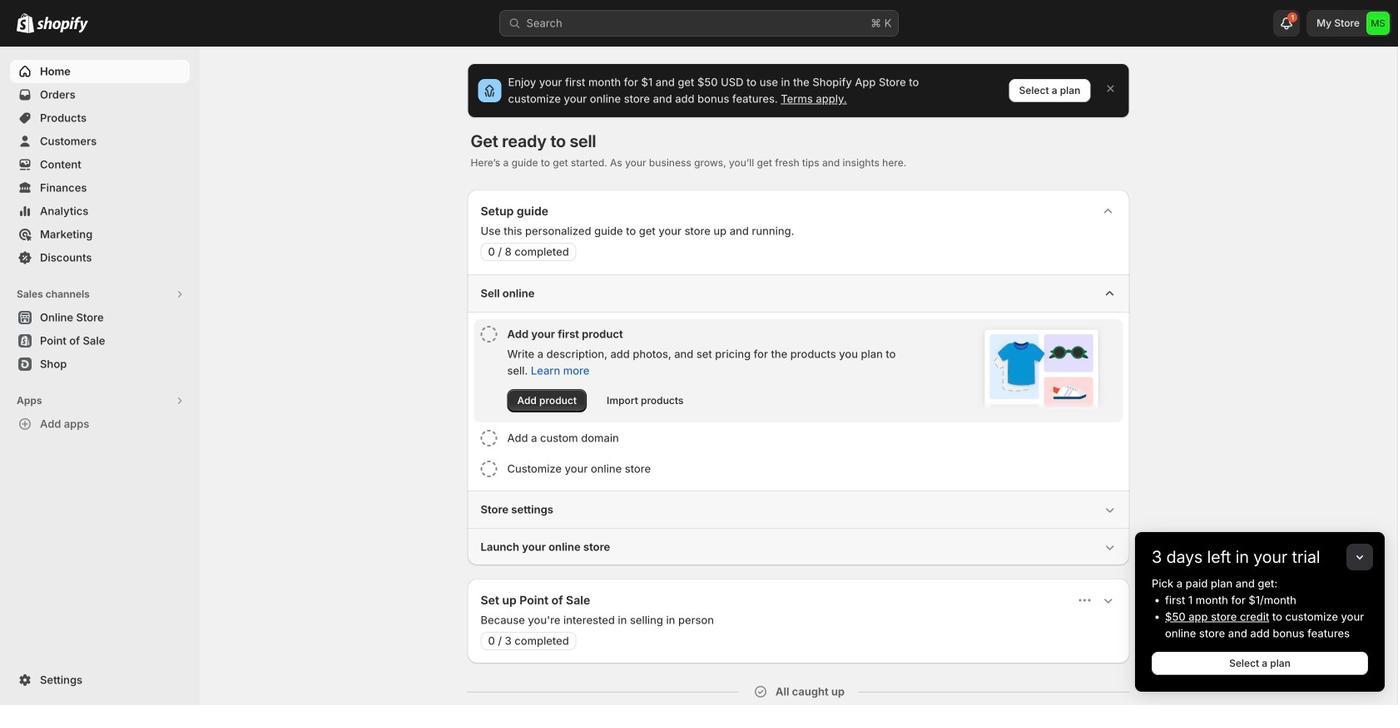 Task type: describe. For each thing, give the bounding box(es) containing it.
mark add a custom domain as done image
[[481, 430, 497, 447]]

mark customize your online store as done image
[[481, 461, 497, 478]]

add your first product group
[[474, 320, 1123, 423]]

add a custom domain group
[[474, 424, 1123, 454]]

shopify image
[[37, 16, 88, 33]]

sell online group
[[467, 275, 1130, 491]]

setup guide region
[[467, 190, 1130, 566]]



Task type: locate. For each thing, give the bounding box(es) containing it.
shopify image
[[17, 13, 34, 33]]

my store image
[[1367, 12, 1390, 35]]

customize your online store group
[[474, 454, 1123, 484]]

mark add your first product as done image
[[481, 326, 497, 343]]

guide categories group
[[467, 275, 1130, 566]]



Task type: vqa. For each thing, say whether or not it's contained in the screenshot.
Shopify image at the left of the page
yes



